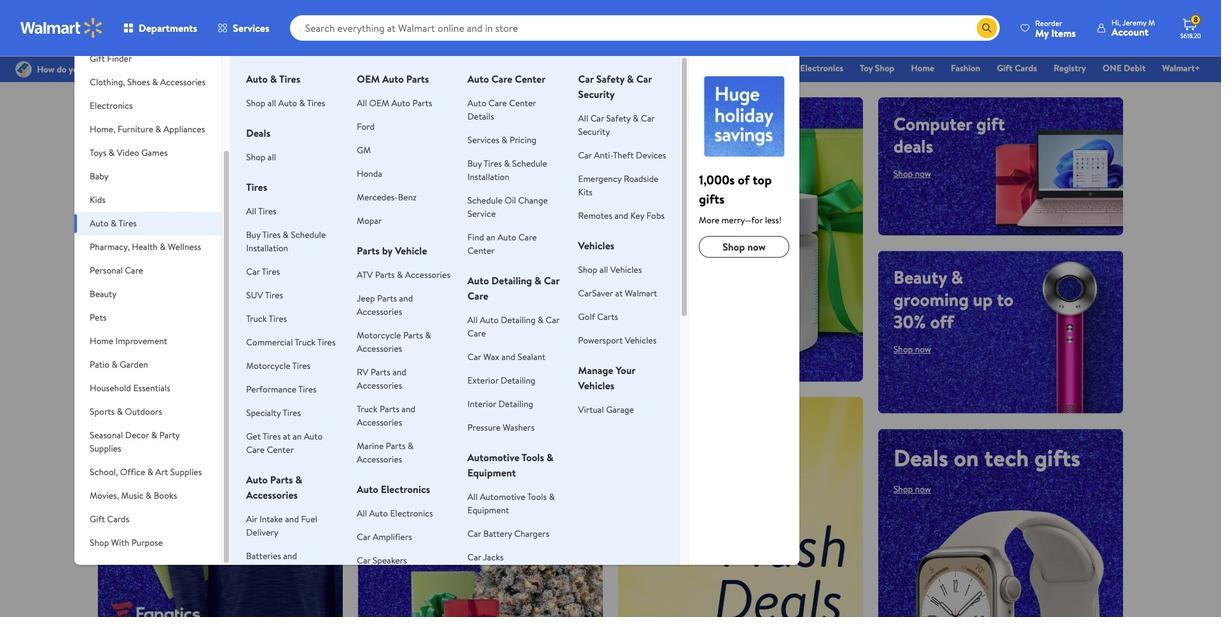 Task type: vqa. For each thing, say whether or not it's contained in the screenshot.
The Toy Shop link
no



Task type: locate. For each thing, give the bounding box(es) containing it.
washers
[[503, 421, 535, 434]]

safety up all car safety & car security
[[597, 72, 625, 86]]

truck tires
[[246, 312, 287, 325]]

up inside up to 25% off sports-fan gear
[[113, 289, 142, 321]]

1 vertical spatial deals
[[894, 442, 949, 474]]

carsaver at walmart link
[[579, 287, 658, 300]]

roadside
[[624, 172, 659, 185]]

1 horizontal spatial supplies
[[170, 466, 202, 479]]

home left fashion
[[912, 62, 935, 74]]

gifts for deals on tech gifts
[[1035, 442, 1081, 474]]

accessories inside the truck parts and accessories
[[357, 416, 402, 429]]

all for all automotive tools & equipment
[[468, 491, 478, 503]]

0 vertical spatial safety
[[597, 72, 625, 86]]

at left walmart
[[616, 287, 623, 300]]

accessories for atv parts & accessories
[[405, 269, 451, 281]]

1 horizontal spatial home
[[912, 62, 935, 74]]

deals inside computer gift deals
[[894, 134, 934, 158]]

1 vertical spatial gift cards
[[90, 513, 129, 526]]

at inside get tires at an auto care center
[[283, 430, 291, 443]]

1 horizontal spatial beauty
[[894, 264, 948, 289]]

services inside popup button
[[233, 21, 270, 35]]

tools down washers
[[522, 451, 545, 465]]

services for services
[[233, 21, 270, 35]]

to up marine parts & accessories "link"
[[400, 411, 417, 436]]

accessories inside auto parts & accessories
[[246, 488, 298, 502]]

parts inside marine parts & accessories
[[386, 440, 406, 453]]

parts down oem auto parts on the top of the page
[[413, 97, 433, 109]]

1 horizontal spatial gifts
[[1035, 442, 1081, 474]]

christmas shop link
[[717, 61, 790, 75]]

safety inside 'car safety & car security'
[[597, 72, 625, 86]]

1 vertical spatial cards
[[107, 513, 129, 526]]

all up shop all link
[[268, 97, 276, 109]]

cards inside dropdown button
[[107, 513, 129, 526]]

parts inside auto parts & accessories
[[270, 473, 293, 487]]

parts down rv parts and accessories
[[380, 403, 400, 416]]

gifts down 1,000s
[[699, 190, 725, 207]]

and inside the batteries and accessories
[[283, 550, 297, 563]]

gift cards button
[[74, 508, 222, 531]]

golf carts
[[579, 311, 619, 323]]

detailing up washers
[[499, 398, 534, 411]]

hi,
[[1112, 17, 1122, 28]]

center up auto care center details in the top of the page
[[515, 72, 546, 86]]

center down specialty tires
[[267, 444, 294, 456]]

gear
[[222, 318, 266, 349]]

electronics inside dropdown button
[[90, 99, 133, 112]]

1 horizontal spatial deals
[[894, 442, 949, 474]]

0 horizontal spatial supplies
[[90, 442, 121, 455]]

0 horizontal spatial motorcycle
[[246, 360, 291, 372]]

virtual garage link
[[579, 404, 634, 416]]

1 security from the top
[[579, 87, 615, 101]]

gifts for 1,000s of top gifts more merry—for less!
[[699, 190, 725, 207]]

Search search field
[[290, 15, 1000, 41]]

equipment inside the 'automotive tools & equipment'
[[468, 466, 516, 480]]

deals for deals on tech gifts
[[894, 442, 949, 474]]

0 horizontal spatial deals
[[113, 134, 153, 158]]

Walmart Site-Wide search field
[[290, 15, 1000, 41]]

accessories inside jeep parts and accessories
[[357, 305, 402, 318]]

& inside auto detailing & car care
[[535, 274, 542, 288]]

0 vertical spatial installation
[[468, 171, 510, 183]]

and up seasonal
[[402, 403, 416, 416]]

car inside auto detailing & car care
[[544, 274, 560, 288]]

detailing down find an auto care center link
[[492, 274, 532, 288]]

safety inside all car safety & car security
[[607, 112, 631, 125]]

and for truck parts and accessories
[[402, 403, 416, 416]]

0 vertical spatial deals
[[246, 126, 271, 140]]

accessories inside motorcycle parts & accessories
[[357, 342, 402, 355]]

car left golf
[[546, 314, 560, 326]]

1 equipment from the top
[[468, 466, 516, 480]]

accessories up the home
[[160, 76, 206, 88]]

accessories up intake
[[246, 488, 298, 502]]

all for all auto detailing & car care
[[468, 314, 478, 326]]

to left 65%
[[668, 410, 690, 442]]

all inside 'all automotive tools & equipment'
[[468, 491, 478, 503]]

all up all tires link
[[268, 151, 276, 164]]

sports & outdoors
[[90, 405, 162, 418]]

buy tires & schedule installation link up oil
[[468, 157, 548, 183]]

gift cards for the gift cards dropdown button
[[90, 513, 129, 526]]

supplies down seasonal
[[90, 442, 121, 455]]

1 horizontal spatial finder
[[681, 62, 707, 74]]

0 horizontal spatial gift cards
[[90, 513, 129, 526]]

2 security from the top
[[579, 125, 610, 138]]

center inside the find an auto care center
[[468, 244, 495, 257]]

65%
[[695, 410, 736, 442]]

and right batteries
[[283, 550, 297, 563]]

0 horizontal spatial services
[[233, 21, 270, 35]]

gift cards inside dropdown button
[[90, 513, 129, 526]]

2 vertical spatial truck
[[357, 403, 378, 416]]

parts down get tires at an auto care center 'link'
[[270, 473, 293, 487]]

to inside beauty & grooming up to 30% off
[[998, 287, 1014, 312]]

beauty button
[[74, 283, 222, 306]]

shop now for up to 30% off seasonal decor
[[374, 467, 411, 480]]

equipment inside 'all automotive tools & equipment'
[[468, 504, 509, 517]]

1 vertical spatial gifts
[[1035, 442, 1081, 474]]

0 horizontal spatial truck
[[246, 312, 267, 325]]

jeep parts and accessories link
[[357, 292, 413, 318]]

accessories for marine parts & accessories
[[357, 453, 402, 466]]

electronics down clothing,
[[90, 99, 133, 112]]

accessories for rv parts and accessories
[[357, 379, 402, 392]]

1 horizontal spatial cards
[[1015, 62, 1038, 74]]

beauty inside beauty & grooming up to 30% off
[[894, 264, 948, 289]]

manage
[[579, 363, 614, 377]]

up up marine
[[374, 411, 396, 436]]

all inside all car safety & car security
[[579, 112, 589, 125]]

1 vertical spatial all
[[268, 151, 276, 164]]

1 horizontal spatial deals
[[894, 134, 934, 158]]

auto & tires up pharmacy,
[[90, 217, 137, 230]]

patio
[[90, 358, 110, 371]]

& inside the 'automotive tools & equipment'
[[547, 451, 554, 465]]

to inside up to 25% off sports-fan gear
[[148, 289, 169, 321]]

0 vertical spatial buy tires & schedule installation
[[468, 157, 548, 183]]

30% inside beauty & grooming up to 30% off
[[894, 309, 927, 334]]

all for all auto electronics
[[357, 507, 367, 520]]

finder left the christmas
[[681, 62, 707, 74]]

grooming
[[894, 287, 970, 312]]

sports & outdoors button
[[74, 400, 222, 424]]

0 vertical spatial schedule
[[512, 157, 548, 170]]

change
[[519, 194, 548, 207]]

up for up to 65% off
[[634, 410, 663, 442]]

gift cards for gift cards link
[[998, 62, 1038, 74]]

at
[[616, 287, 623, 300], [283, 430, 291, 443]]

accessories up rv
[[357, 342, 402, 355]]

parts inside jeep parts and accessories
[[377, 292, 397, 305]]

accessories inside dropdown button
[[160, 76, 206, 88]]

finder for gift finder dropdown button
[[107, 52, 132, 65]]

center inside auto care center details
[[509, 97, 536, 109]]

automotive down the 'automotive tools & equipment'
[[480, 491, 526, 503]]

accessories down marine
[[357, 453, 402, 466]]

motorcycle down commercial
[[246, 360, 291, 372]]

1 vertical spatial buy tires & schedule installation link
[[246, 228, 326, 255]]

outdoors
[[125, 405, 162, 418]]

parts left by
[[357, 244, 380, 258]]

parts right rv
[[371, 366, 391, 379]]

tools inside the 'automotive tools & equipment'
[[522, 451, 545, 465]]

0 horizontal spatial deals
[[246, 126, 271, 140]]

truck parts and accessories link
[[357, 403, 416, 429]]

and for rv parts and accessories
[[393, 366, 407, 379]]

gift up clothing,
[[90, 52, 105, 65]]

cards up with
[[107, 513, 129, 526]]

mercedes-benz link
[[357, 191, 417, 204]]

truck down rv parts and accessories
[[357, 403, 378, 416]]

car speakers link
[[357, 554, 407, 567]]

to inside up to 30% off seasonal decor
[[400, 411, 417, 436]]

and inside jeep parts and accessories
[[399, 292, 413, 305]]

parts up all oem auto parts link
[[407, 72, 429, 86]]

buy tires & schedule installation up oil
[[468, 157, 548, 183]]

home inside 'dropdown button'
[[90, 335, 113, 347]]

0 vertical spatial all
[[268, 97, 276, 109]]

parts inside motorcycle parts & accessories
[[403, 329, 423, 342]]

1 vertical spatial safety
[[607, 112, 631, 125]]

truck down suv
[[246, 312, 267, 325]]

parts right marine
[[386, 440, 406, 453]]

0 horizontal spatial at
[[283, 430, 291, 443]]

beauty inside dropdown button
[[90, 288, 117, 300]]

center inside get tires at an auto care center
[[267, 444, 294, 456]]

1 vertical spatial security
[[579, 125, 610, 138]]

0 vertical spatial auto & tires
[[246, 72, 301, 86]]

auto electronics
[[357, 482, 431, 496]]

0 vertical spatial supplies
[[90, 442, 121, 455]]

1 vertical spatial schedule
[[468, 194, 503, 207]]

detailing inside auto detailing & car care
[[492, 274, 532, 288]]

parts inside the truck parts and accessories
[[380, 403, 400, 416]]

detailing for interior
[[499, 398, 534, 411]]

0 vertical spatial buy
[[468, 157, 482, 170]]

and left fuel
[[285, 513, 299, 526]]

1 vertical spatial equipment
[[468, 504, 509, 517]]

off
[[221, 289, 251, 321], [931, 309, 955, 334], [742, 410, 772, 442], [458, 411, 482, 436]]

tools up chargers
[[528, 491, 547, 503]]

1,000s of top gifts more merry—for less!
[[699, 171, 782, 227]]

savings
[[477, 280, 571, 322]]

supplies inside seasonal decor & party supplies
[[90, 442, 121, 455]]

1 vertical spatial automotive
[[480, 491, 526, 503]]

find
[[468, 231, 485, 244]]

shop now link for up to 30% off seasonal decor
[[374, 467, 411, 480]]

personal
[[90, 264, 123, 277]]

finder inside dropdown button
[[107, 52, 132, 65]]

1 vertical spatial oem
[[369, 97, 390, 109]]

up right virtual
[[634, 410, 663, 442]]

equipment up battery
[[468, 504, 509, 517]]

and down motorcycle parts & accessories 'link'
[[393, 366, 407, 379]]

improvement
[[116, 335, 167, 347]]

1 horizontal spatial buy tires & schedule installation
[[468, 157, 548, 183]]

car
[[579, 72, 594, 86], [637, 72, 652, 86], [591, 112, 605, 125], [641, 112, 655, 125], [579, 149, 592, 162], [246, 265, 260, 278], [544, 274, 560, 288], [546, 314, 560, 326], [468, 351, 482, 363], [468, 528, 482, 540], [357, 531, 371, 544], [468, 551, 482, 564], [357, 554, 371, 567]]

up to 25% off sports-fan gear
[[113, 289, 266, 349]]

and for jeep parts and accessories
[[399, 292, 413, 305]]

& inside motorcycle parts & accessories
[[425, 329, 431, 342]]

essentials down walmart site-wide "search field" on the top
[[609, 62, 647, 74]]

0 horizontal spatial beauty
[[90, 288, 117, 300]]

0 horizontal spatial up
[[113, 289, 142, 321]]

0 vertical spatial services
[[233, 21, 270, 35]]

security down grocery & essentials link
[[579, 87, 615, 101]]

auto inside all auto detailing & car care
[[480, 314, 499, 326]]

1 horizontal spatial auto & tires
[[246, 72, 301, 86]]

0 vertical spatial gifts
[[699, 190, 725, 207]]

gift cards down movies,
[[90, 513, 129, 526]]

gift cards
[[998, 62, 1038, 74], [90, 513, 129, 526]]

vehicles up your
[[625, 334, 657, 347]]

batteries
[[246, 550, 281, 563]]

0 horizontal spatial home
[[90, 335, 113, 347]]

interior detailing
[[468, 398, 534, 411]]

finder inside 'link'
[[681, 62, 707, 74]]

1 horizontal spatial truck
[[295, 336, 316, 349]]

office
[[120, 466, 145, 479]]

up for up to 30% off seasonal decor
[[374, 411, 396, 436]]

motorcycle inside motorcycle parts & accessories
[[357, 329, 401, 342]]

1 deals from the left
[[113, 134, 153, 158]]

car left anti-
[[579, 149, 592, 162]]

0 vertical spatial at
[[616, 287, 623, 300]]

1 vertical spatial tools
[[528, 491, 547, 503]]

and left key
[[615, 209, 629, 222]]

gifts inside '1,000s of top gifts more merry—for less!'
[[699, 190, 725, 207]]

now for deals on tech gifts
[[916, 483, 932, 496]]

1 horizontal spatial motorcycle
[[357, 329, 401, 342]]

oem up all oem auto parts
[[357, 72, 380, 86]]

2 horizontal spatial truck
[[357, 403, 378, 416]]

gift for the gift cards dropdown button
[[90, 513, 105, 526]]

1 vertical spatial buy
[[246, 228, 261, 241]]

off inside up to 30% off seasonal decor
[[458, 411, 482, 436]]

shop with purpose
[[90, 537, 163, 549]]

shoes
[[127, 76, 150, 88]]

gifts right the tech
[[1035, 442, 1081, 474]]

care up wax
[[468, 327, 486, 340]]

gift finder up clothing,
[[90, 52, 132, 65]]

vehicles down manage
[[579, 379, 615, 393]]

and inside the air intake and fuel delivery
[[285, 513, 299, 526]]

equipment up all automotive tools & equipment link
[[468, 466, 516, 480]]

care down health
[[125, 264, 143, 277]]

2 horizontal spatial up
[[634, 410, 663, 442]]

jeep
[[357, 292, 375, 305]]

finder for the gift finder 'link'
[[681, 62, 707, 74]]

parts for marine parts & accessories
[[386, 440, 406, 453]]

now for beauty & grooming up to 30% off
[[916, 343, 932, 355]]

1 vertical spatial home
[[90, 335, 113, 347]]

clothing,
[[90, 76, 125, 88]]

all for all oem auto parts
[[357, 97, 367, 109]]

off inside beauty & grooming up to 30% off
[[931, 309, 955, 334]]

one
[[1103, 62, 1123, 74]]

accessories up marine
[[357, 416, 402, 429]]

all oem auto parts link
[[357, 97, 433, 109]]

all car safety & car security link
[[579, 112, 655, 138]]

deals inside great home deals
[[113, 134, 153, 158]]

accessories inside marine parts & accessories
[[357, 453, 402, 466]]

parts inside rv parts and accessories
[[371, 366, 391, 379]]

supplies
[[90, 442, 121, 455], [170, 466, 202, 479]]

1 vertical spatial 30%
[[421, 411, 454, 436]]

deals for great
[[113, 134, 153, 158]]

reorder my items
[[1036, 18, 1077, 40]]

all up carsaver
[[600, 263, 609, 276]]

care inside all auto detailing & car care
[[468, 327, 486, 340]]

0 vertical spatial an
[[487, 231, 496, 244]]

kids button
[[74, 188, 222, 212]]

& inside 'dropdown button'
[[117, 405, 123, 418]]

0 horizontal spatial gifts
[[699, 190, 725, 207]]

1 vertical spatial auto & tires
[[90, 217, 137, 230]]

supplies for school, office & art supplies
[[170, 466, 202, 479]]

car left wax
[[468, 351, 482, 363]]

deals on tech gifts
[[894, 442, 1081, 474]]

accessories down jeep
[[357, 305, 402, 318]]

detailing for exterior
[[501, 374, 536, 387]]

0 horizontal spatial an
[[293, 430, 302, 443]]

1 vertical spatial supplies
[[170, 466, 202, 479]]

parts right jeep
[[377, 292, 397, 305]]

shop now for all new savings
[[389, 343, 437, 359]]

top
[[753, 171, 772, 188]]

beauty for beauty
[[90, 288, 117, 300]]

0 horizontal spatial installation
[[246, 242, 288, 255]]

sports-
[[113, 318, 184, 349]]

1 vertical spatial at
[[283, 430, 291, 443]]

accessories down batteries
[[246, 563, 292, 576]]

off inside up to 25% off sports-fan gear
[[221, 289, 251, 321]]

& inside marine parts & accessories
[[408, 440, 414, 453]]

0 vertical spatial home
[[912, 62, 935, 74]]

anti-
[[594, 149, 614, 162]]

pets button
[[74, 306, 222, 330]]

gift cards down my
[[998, 62, 1038, 74]]

1 horizontal spatial 30%
[[894, 309, 927, 334]]

care up all auto detailing & car care link
[[468, 289, 489, 303]]

0 vertical spatial gift cards
[[998, 62, 1038, 74]]

auto inside auto care center details
[[468, 97, 487, 109]]

1 horizontal spatial schedule
[[468, 194, 503, 207]]

1 horizontal spatial an
[[487, 231, 496, 244]]

gift down walmart site-wide "search field" on the top
[[664, 62, 679, 74]]

truck inside the truck parts and accessories
[[357, 403, 378, 416]]

0 vertical spatial 30%
[[894, 309, 927, 334]]

1 horizontal spatial services
[[468, 134, 500, 146]]

an down specialty tires
[[293, 430, 302, 443]]

deals for deals
[[246, 126, 271, 140]]

schedule
[[512, 157, 548, 170], [468, 194, 503, 207], [291, 228, 326, 241]]

care up the details
[[489, 97, 507, 109]]

seasonal decor & party supplies button
[[74, 424, 222, 461]]

baby
[[90, 170, 109, 183]]

0 horizontal spatial 30%
[[421, 411, 454, 436]]

gift inside dropdown button
[[90, 52, 105, 65]]

up to 65% off
[[634, 410, 772, 442]]

8
[[1195, 14, 1199, 25]]

1 vertical spatial an
[[293, 430, 302, 443]]

accessories for truck parts and accessories
[[357, 416, 402, 429]]

motorcycle down jeep parts and accessories link
[[357, 329, 401, 342]]

exterior
[[468, 374, 499, 387]]

0 vertical spatial cards
[[1015, 62, 1038, 74]]

more
[[699, 214, 720, 227]]

0 horizontal spatial cards
[[107, 513, 129, 526]]

atv parts & accessories link
[[357, 269, 451, 281]]

devices
[[636, 149, 667, 162]]

0 horizontal spatial auto & tires
[[90, 217, 137, 230]]

installation up oil
[[468, 171, 510, 183]]

up right the pets
[[113, 289, 142, 321]]

personal care button
[[74, 259, 222, 283]]

installation up car tires
[[246, 242, 288, 255]]

pressure washers
[[468, 421, 535, 434]]

deals
[[113, 134, 153, 158], [894, 134, 934, 158]]

care inside get tires at an auto care center
[[246, 444, 265, 456]]

accessories inside rv parts and accessories
[[357, 379, 402, 392]]

0 vertical spatial automotive
[[468, 451, 520, 465]]

and right wax
[[502, 351, 516, 363]]

gift finder inside dropdown button
[[90, 52, 132, 65]]

gift down movies,
[[90, 513, 105, 526]]

off for up to 30% off seasonal decor
[[458, 411, 482, 436]]

carts
[[598, 311, 619, 323]]

0 vertical spatial essentials
[[609, 62, 647, 74]]

car left carsaver
[[544, 274, 560, 288]]

2 deals from the left
[[894, 134, 934, 158]]

now for up to 30% off seasonal decor
[[395, 467, 411, 480]]

car inside all auto detailing & car care
[[546, 314, 560, 326]]

tools inside 'all automotive tools & equipment'
[[528, 491, 547, 503]]

0 horizontal spatial buy tires & schedule installation link
[[246, 228, 326, 255]]

automotive inside the 'automotive tools & equipment'
[[468, 451, 520, 465]]

1 vertical spatial services
[[468, 134, 500, 146]]

1 horizontal spatial gift cards
[[998, 62, 1038, 74]]

gift inside 'link'
[[664, 62, 679, 74]]

car left speakers
[[357, 554, 371, 567]]

0 vertical spatial buy tires & schedule installation link
[[468, 157, 548, 183]]

rv parts and accessories
[[357, 366, 407, 392]]

0 horizontal spatial gift finder
[[90, 52, 132, 65]]

purpose
[[132, 537, 163, 549]]

tools
[[522, 451, 545, 465], [528, 491, 547, 503]]

pressure washers link
[[468, 421, 535, 434]]

auto parts & accessories
[[246, 473, 303, 502]]

gift finder down search search field
[[664, 62, 707, 74]]

shop all auto & tires
[[246, 97, 326, 109]]

rv
[[357, 366, 369, 379]]

now for all new savings
[[417, 343, 437, 359]]

2 equipment from the top
[[468, 504, 509, 517]]

deals left on
[[894, 442, 949, 474]]

0 horizontal spatial buy tires & schedule installation
[[246, 228, 326, 255]]

1 horizontal spatial buy tires & schedule installation link
[[468, 157, 548, 183]]

all for deals
[[268, 151, 276, 164]]

departments
[[139, 21, 197, 35]]

gift finder for the gift finder 'link'
[[664, 62, 707, 74]]

accessories down vehicle
[[405, 269, 451, 281]]

supplies inside dropdown button
[[170, 466, 202, 479]]

chargers
[[515, 528, 550, 540]]

suv tires link
[[246, 289, 283, 302]]

oem up ford on the top
[[369, 97, 390, 109]]

car anti-theft devices
[[579, 149, 667, 162]]

2 vertical spatial schedule
[[291, 228, 326, 241]]

to right up
[[998, 287, 1014, 312]]

& inside auto parts & accessories
[[296, 473, 303, 487]]

up inside up to 30% off seasonal decor
[[374, 411, 396, 436]]

0 vertical spatial truck
[[246, 312, 267, 325]]

oem
[[357, 72, 380, 86], [369, 97, 390, 109]]

1 horizontal spatial up
[[374, 411, 396, 436]]

0 horizontal spatial finder
[[107, 52, 132, 65]]

buy tires & schedule installation link up car tires
[[246, 228, 326, 255]]

1 horizontal spatial essentials
[[609, 62, 647, 74]]

tires
[[279, 72, 301, 86], [307, 97, 326, 109], [484, 157, 502, 170], [246, 180, 268, 194], [258, 205, 277, 218], [119, 217, 137, 230], [263, 228, 281, 241], [262, 265, 280, 278], [265, 289, 283, 302], [269, 312, 287, 325], [318, 336, 336, 349], [292, 360, 311, 372], [299, 383, 317, 396], [283, 407, 301, 419], [263, 430, 281, 443]]

an inside get tires at an auto care center
[[293, 430, 302, 443]]

services for services & pricing
[[468, 134, 500, 146]]

shop now for deals on tech gifts
[[894, 483, 932, 496]]

detailing for auto
[[492, 274, 532, 288]]

at down specialty tires
[[283, 430, 291, 443]]

and inside the truck parts and accessories
[[402, 403, 416, 416]]

1 horizontal spatial gift finder
[[664, 62, 707, 74]]

buy down services & pricing link on the left of the page
[[468, 157, 482, 170]]

all inside all auto detailing & car care
[[468, 314, 478, 326]]

detailing down car wax and sealant link
[[501, 374, 536, 387]]

gift inside dropdown button
[[90, 513, 105, 526]]

detailing down auto detailing & car care
[[501, 314, 536, 326]]

electronics
[[801, 62, 844, 74], [90, 99, 133, 112], [381, 482, 431, 496], [390, 507, 433, 520]]

rv parts and accessories link
[[357, 366, 407, 392]]

automotive inside 'all automotive tools & equipment'
[[480, 491, 526, 503]]

to down personal care dropdown button
[[148, 289, 169, 321]]

supplies right art on the left bottom
[[170, 466, 202, 479]]

exterior detailing link
[[468, 374, 536, 387]]

0 vertical spatial equipment
[[468, 466, 516, 480]]

remotes and key fobs link
[[579, 209, 665, 222]]

deals for computer
[[894, 134, 934, 158]]

1 horizontal spatial buy
[[468, 157, 482, 170]]

and inside rv parts and accessories
[[393, 366, 407, 379]]

1 vertical spatial motorcycle
[[246, 360, 291, 372]]

finder up clothing,
[[107, 52, 132, 65]]



Task type: describe. For each thing, give the bounding box(es) containing it.
suv tires
[[246, 289, 283, 302]]

schedule inside the schedule oil change service
[[468, 194, 503, 207]]

shop all vehicles link
[[579, 263, 642, 276]]

walmart
[[625, 287, 658, 300]]

kits
[[579, 186, 593, 199]]

pharmacy, health & wellness
[[90, 241, 201, 253]]

pharmacy, health & wellness button
[[74, 235, 222, 259]]

electronics down auto electronics
[[390, 507, 433, 520]]

now for up to 25% off sports-fan gear
[[135, 358, 151, 371]]

shop all vehicles
[[579, 263, 642, 276]]

exterior detailing
[[468, 374, 536, 387]]

and for air intake and fuel delivery
[[285, 513, 299, 526]]

25%
[[175, 289, 215, 321]]

& inside 'car safety & car security'
[[627, 72, 634, 86]]

parts for rv parts and accessories
[[371, 366, 391, 379]]

beauty for beauty & grooming up to 30% off
[[894, 264, 948, 289]]

auto & tires image
[[699, 71, 790, 162]]

shop now link for up to 25% off sports-fan gear
[[113, 358, 151, 371]]

care inside dropdown button
[[125, 264, 143, 277]]

walmart+
[[1163, 62, 1201, 74]]

1 vertical spatial installation
[[246, 242, 288, 255]]

pets
[[90, 311, 107, 324]]

oem auto parts
[[357, 72, 429, 86]]

home for home improvement
[[90, 335, 113, 347]]

gift finder link
[[658, 61, 712, 75]]

all auto detailing & car care link
[[468, 314, 560, 340]]

up
[[974, 287, 993, 312]]

remotes
[[579, 209, 613, 222]]

garden
[[120, 358, 148, 371]]

parts for jeep parts and accessories
[[377, 292, 397, 305]]

items
[[1052, 26, 1077, 40]]

supplies for seasonal decor & party supplies
[[90, 442, 121, 455]]

gift
[[977, 111, 1006, 136]]

& inside 'all automotive tools & equipment'
[[549, 491, 555, 503]]

shop inside dropdown button
[[90, 537, 109, 549]]

vehicles inside manage your vehicles
[[579, 379, 615, 393]]

m
[[1149, 17, 1156, 28]]

all for all new savings
[[374, 280, 409, 322]]

truck for tires
[[246, 312, 267, 325]]

to for up to 65% off
[[668, 410, 690, 442]]

seasonal decor & party supplies
[[90, 429, 180, 455]]

performance tires link
[[246, 383, 317, 396]]

auto & tires inside dropdown button
[[90, 217, 137, 230]]

electronics left toy on the right
[[801, 62, 844, 74]]

& inside seasonal decor & party supplies
[[151, 429, 157, 442]]

art
[[156, 466, 168, 479]]

commercial truck tires
[[246, 336, 336, 349]]

all for all tires
[[246, 205, 257, 218]]

auto care center details link
[[468, 97, 536, 123]]

& inside beauty & grooming up to 30% off
[[952, 264, 964, 289]]

jacks
[[483, 551, 504, 564]]

ford link
[[357, 120, 375, 133]]

tires inside dropdown button
[[119, 217, 137, 230]]

gm link
[[357, 144, 371, 157]]

search icon image
[[983, 23, 993, 33]]

parts by vehicle
[[357, 244, 427, 258]]

patio & garden button
[[74, 353, 222, 377]]

car up devices
[[641, 112, 655, 125]]

kids
[[90, 193, 106, 206]]

party
[[159, 429, 180, 442]]

specialty tires
[[246, 407, 301, 419]]

care inside the find an auto care center
[[519, 231, 537, 244]]

an inside the find an auto care center
[[487, 231, 496, 244]]

shop now link for computer gift deals
[[894, 167, 932, 180]]

motorcycle for motorcycle tires
[[246, 360, 291, 372]]

care inside auto detailing & car care
[[468, 289, 489, 303]]

benz
[[398, 191, 417, 204]]

gift for the gift finder 'link'
[[664, 62, 679, 74]]

air intake and fuel delivery link
[[246, 513, 318, 539]]

vehicles up carsaver at walmart
[[611, 263, 642, 276]]

cards for gift cards link
[[1015, 62, 1038, 74]]

seasonal
[[374, 433, 439, 458]]

grocery
[[568, 62, 599, 74]]

& inside all car safety & car security
[[633, 112, 639, 125]]

commercial
[[246, 336, 293, 349]]

auto inside get tires at an auto care center
[[304, 430, 323, 443]]

accessories for auto parts & accessories
[[246, 488, 298, 502]]

truck tires link
[[246, 312, 287, 325]]

grocery & essentials
[[568, 62, 647, 74]]

electronics link
[[795, 61, 850, 75]]

ford
[[357, 120, 375, 133]]

up for up to 25% off sports-fan gear
[[113, 289, 142, 321]]

find an auto care center
[[468, 231, 537, 257]]

suv
[[246, 289, 263, 302]]

security inside 'car safety & car security'
[[579, 87, 615, 101]]

auto inside the find an auto care center
[[498, 231, 517, 244]]

2 horizontal spatial schedule
[[512, 157, 548, 170]]

games
[[141, 146, 168, 159]]

movies,
[[90, 489, 119, 502]]

auto inside dropdown button
[[90, 217, 109, 230]]

motorcycle parts & accessories
[[357, 329, 431, 355]]

amplifiers
[[373, 531, 412, 544]]

car down 'car safety & car security'
[[591, 112, 605, 125]]

commercial truck tires link
[[246, 336, 336, 349]]

furniture
[[118, 123, 153, 136]]

gift for gift finder dropdown button
[[90, 52, 105, 65]]

household essentials button
[[74, 377, 222, 400]]

shop now for up to 25% off sports-fan gear
[[113, 358, 151, 371]]

care inside auto care center details
[[489, 97, 507, 109]]

accessories for jeep parts and accessories
[[357, 305, 402, 318]]

off for up to 25% off sports-fan gear
[[221, 289, 251, 321]]

care up auto care center details "link"
[[492, 72, 513, 86]]

0 vertical spatial oem
[[357, 72, 380, 86]]

clothing, shoes & accessories
[[90, 76, 206, 88]]

gift finder for gift finder dropdown button
[[90, 52, 132, 65]]

atv parts & accessories
[[357, 269, 451, 281]]

& inside dropdown button
[[147, 466, 153, 479]]

gift for gift cards link
[[998, 62, 1013, 74]]

all for auto & tires
[[268, 97, 276, 109]]

1 vertical spatial truck
[[295, 336, 316, 349]]

accessories inside the batteries and accessories
[[246, 563, 292, 576]]

beauty & grooming up to 30% off
[[894, 264, 1014, 334]]

accessories for motorcycle parts & accessories
[[357, 342, 402, 355]]

mercedes-
[[357, 191, 398, 204]]

car left amplifiers
[[357, 531, 371, 544]]

walmart+ link
[[1157, 61, 1207, 75]]

and for car wax and sealant
[[502, 351, 516, 363]]

home, furniture & appliances button
[[74, 118, 222, 141]]

powersport vehicles
[[579, 334, 657, 347]]

parts for truck parts and accessories
[[380, 403, 400, 416]]

home, furniture & appliances
[[90, 123, 205, 136]]

all car safety & car security
[[579, 112, 655, 138]]

walmart image
[[20, 18, 103, 38]]

& inside all auto detailing & car care
[[538, 314, 544, 326]]

0 horizontal spatial buy
[[246, 228, 261, 241]]

detailing inside all auto detailing & car care
[[501, 314, 536, 326]]

off for up to 65% off
[[742, 410, 772, 442]]

intake
[[260, 513, 283, 526]]

parts for atv parts & accessories
[[375, 269, 395, 281]]

tires inside get tires at an auto care center
[[263, 430, 281, 443]]

shop now link for all new savings
[[374, 336, 453, 366]]

account
[[1112, 25, 1149, 39]]

30% inside up to 30% off seasonal decor
[[421, 411, 454, 436]]

car up suv
[[246, 265, 260, 278]]

all for all car safety & car security
[[579, 112, 589, 125]]

to for up to 30% off seasonal decor
[[400, 411, 417, 436]]

car tires
[[246, 265, 280, 278]]

marine parts & accessories
[[357, 440, 414, 466]]

shop now link for deals on tech gifts
[[894, 483, 932, 496]]

security inside all car safety & car security
[[579, 125, 610, 138]]

atv
[[357, 269, 373, 281]]

car left the gift finder 'link'
[[637, 72, 652, 86]]

one debit link
[[1098, 61, 1152, 75]]

car left jacks
[[468, 551, 482, 564]]

vehicles up 'shop all vehicles'
[[579, 239, 615, 253]]

auto inside auto parts & accessories
[[246, 473, 268, 487]]

jeremy
[[1123, 17, 1147, 28]]

air
[[246, 513, 258, 526]]

toy shop link
[[855, 61, 901, 75]]

truck for parts by vehicle
[[357, 403, 378, 416]]

gift cards link
[[992, 61, 1044, 75]]

accessories for clothing, shoes & accessories
[[160, 76, 206, 88]]

2 vertical spatial all
[[600, 263, 609, 276]]

get
[[246, 430, 261, 443]]

shop now for computer gift deals
[[894, 167, 932, 180]]

motorcycle for motorcycle parts & accessories
[[357, 329, 401, 342]]

electronics up all auto electronics at bottom
[[381, 482, 431, 496]]

car amplifiers
[[357, 531, 412, 544]]

mopar
[[357, 214, 382, 227]]

essentials inside dropdown button
[[133, 382, 170, 395]]

shop now link for beauty & grooming up to 30% off
[[894, 343, 932, 355]]

car up all car safety & car security
[[579, 72, 594, 86]]

cards for the gift cards dropdown button
[[107, 513, 129, 526]]

household
[[90, 382, 131, 395]]

parts for auto parts & accessories
[[270, 473, 293, 487]]

to for up to 25% off sports-fan gear
[[148, 289, 169, 321]]

car left battery
[[468, 528, 482, 540]]

1 horizontal spatial at
[[616, 287, 623, 300]]

specialty
[[246, 407, 281, 419]]

car jacks link
[[468, 551, 504, 564]]

auto care center
[[468, 72, 546, 86]]

now for computer gift deals
[[916, 167, 932, 180]]

1 vertical spatial buy tires & schedule installation
[[246, 228, 326, 255]]

auto inside auto detailing & car care
[[468, 274, 489, 288]]

car jacks
[[468, 551, 504, 564]]

interior
[[468, 398, 497, 411]]

gift finder button
[[74, 47, 222, 71]]

auto & tires button
[[74, 212, 222, 235]]

home for home
[[912, 62, 935, 74]]

batteries and accessories
[[246, 550, 297, 576]]

parts for motorcycle parts & accessories
[[403, 329, 423, 342]]

shop now for beauty & grooming up to 30% off
[[894, 343, 932, 355]]

1 horizontal spatial installation
[[468, 171, 510, 183]]

car tires link
[[246, 265, 280, 278]]

0 horizontal spatial schedule
[[291, 228, 326, 241]]



